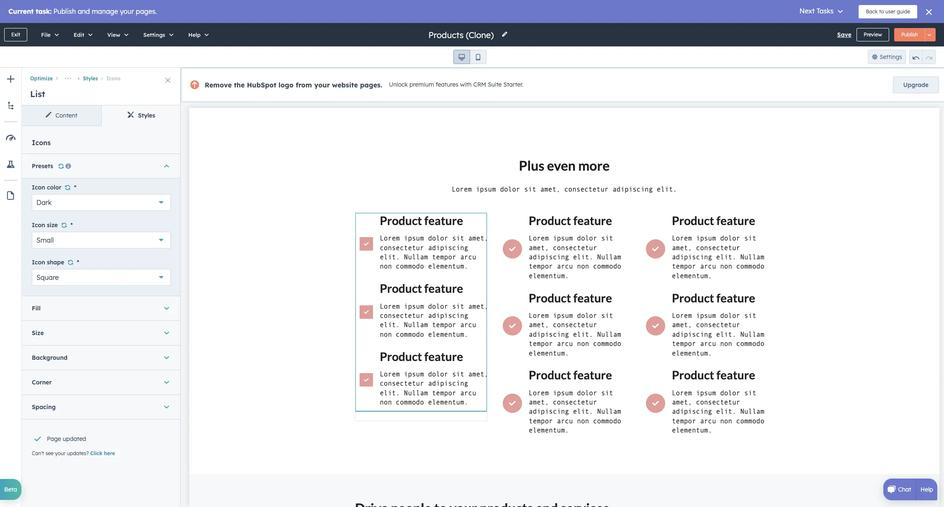 Task type: locate. For each thing, give the bounding box(es) containing it.
tab list
[[22, 106, 181, 126]]

0 horizontal spatial group
[[454, 50, 487, 64]]

icons inside "navigation"
[[106, 75, 121, 82]]

icon for small
[[32, 221, 45, 229]]

icon left shape
[[32, 259, 45, 266]]

optimize button
[[30, 75, 53, 82]]

2 vertical spatial caret image
[[164, 403, 169, 412]]

0 vertical spatial caret image
[[164, 304, 169, 313]]

presets
[[32, 163, 53, 170]]

1 vertical spatial caret image
[[164, 354, 169, 362]]

fill button
[[32, 297, 171, 321]]

0 vertical spatial your
[[314, 81, 330, 89]]

size
[[47, 221, 58, 229]]

caret image
[[164, 162, 169, 170], [164, 354, 169, 362], [164, 403, 169, 412]]

page updated
[[47, 436, 86, 443]]

size button
[[32, 321, 171, 346]]

1 horizontal spatial settings
[[880, 53, 903, 61]]

navigation
[[22, 68, 181, 85]]

preview button
[[857, 28, 890, 41]]

1 vertical spatial settings button
[[868, 50, 906, 64]]

1 horizontal spatial your
[[314, 81, 330, 89]]

3 icon from the top
[[32, 259, 45, 266]]

1 vertical spatial styles
[[138, 112, 155, 119]]

3 caret image from the top
[[164, 403, 169, 412]]

preview
[[864, 31, 882, 38]]

edit
[[74, 31, 84, 38]]

square
[[36, 273, 59, 282]]

settings
[[143, 31, 165, 38], [880, 53, 903, 61]]

2 caret image from the top
[[164, 329, 169, 338]]

0 horizontal spatial settings
[[143, 31, 165, 38]]

caret image inside fill dropdown button
[[164, 304, 169, 313]]

help inside help "button"
[[188, 31, 201, 38]]

0 vertical spatial styles
[[83, 75, 98, 82]]

exit link
[[4, 28, 27, 41]]

can't
[[32, 451, 44, 457]]

None field
[[428, 29, 497, 40]]

presets button
[[32, 154, 171, 178]]

0 vertical spatial icon
[[32, 184, 45, 192]]

settings button
[[135, 23, 180, 46], [868, 50, 906, 64]]

square button
[[32, 269, 171, 286]]

caret image inside spacing dropdown button
[[164, 403, 169, 412]]

1 horizontal spatial icons
[[106, 75, 121, 82]]

1 group from the left
[[454, 50, 487, 64]]

group up with
[[454, 50, 487, 64]]

your right from
[[314, 81, 330, 89]]

group down publish 'group'
[[910, 50, 936, 64]]

pages.
[[360, 81, 382, 89]]

here
[[104, 451, 115, 457]]

updates?
[[67, 451, 89, 457]]

settings right view "button"
[[143, 31, 165, 38]]

icons right styles button
[[106, 75, 121, 82]]

group
[[454, 50, 487, 64], [910, 50, 936, 64]]

help
[[188, 31, 201, 38], [921, 486, 934, 494]]

see
[[46, 451, 54, 457]]

1 caret image from the top
[[164, 162, 169, 170]]

list
[[30, 89, 45, 99]]

caret image
[[164, 304, 169, 313], [164, 329, 169, 338], [164, 379, 169, 387]]

2 icon from the top
[[32, 221, 45, 229]]

view button
[[99, 23, 135, 46]]

view
[[107, 31, 120, 38]]

tab panel
[[22, 126, 181, 508]]

0 vertical spatial caret image
[[164, 162, 169, 170]]

icon left the size
[[32, 221, 45, 229]]

save button
[[838, 30, 852, 40]]

1 horizontal spatial group
[[910, 50, 936, 64]]

caret image inside presets dropdown button
[[164, 162, 169, 170]]

0 vertical spatial settings button
[[135, 23, 180, 46]]

icons up presets
[[32, 139, 51, 147]]

features
[[436, 81, 459, 88]]

1 horizontal spatial help
[[921, 486, 934, 494]]

can't see your updates? click here
[[32, 451, 115, 457]]

1 vertical spatial caret image
[[164, 329, 169, 338]]

0 vertical spatial settings
[[143, 31, 165, 38]]

0 horizontal spatial icons
[[32, 139, 51, 147]]

beta
[[4, 486, 17, 494]]

publish button
[[895, 28, 926, 41]]

caret image for corner
[[164, 379, 169, 387]]

0 vertical spatial icons
[[106, 75, 121, 82]]

content link
[[22, 106, 101, 126]]

close image
[[165, 78, 170, 83]]

your right "see"
[[55, 451, 66, 457]]

2 caret image from the top
[[164, 354, 169, 362]]

0 horizontal spatial styles
[[83, 75, 98, 82]]

caret image inside 'background' "dropdown button"
[[164, 354, 169, 362]]

styles inside styles link
[[138, 112, 155, 119]]

0 horizontal spatial help
[[188, 31, 201, 38]]

0 vertical spatial help
[[188, 31, 201, 38]]

optimize
[[30, 75, 53, 82]]

icons button
[[98, 75, 121, 82]]

1 horizontal spatial styles
[[138, 112, 155, 119]]

spacing button
[[32, 395, 171, 420]]

1 vertical spatial icons
[[32, 139, 51, 147]]

logo
[[279, 81, 294, 89]]

icon left color
[[32, 184, 45, 192]]

1 caret image from the top
[[164, 304, 169, 313]]

styles
[[83, 75, 98, 82], [138, 112, 155, 119]]

caret image inside corner 'dropdown button'
[[164, 379, 169, 387]]

3 caret image from the top
[[164, 379, 169, 387]]

caret image for size
[[164, 329, 169, 338]]

exit
[[11, 31, 20, 38]]

your
[[314, 81, 330, 89], [55, 451, 66, 457]]

1 icon from the top
[[32, 184, 45, 192]]

unlock
[[389, 81, 408, 88]]

0 horizontal spatial your
[[55, 451, 66, 457]]

icon
[[32, 184, 45, 192], [32, 221, 45, 229], [32, 259, 45, 266]]

1 vertical spatial icon
[[32, 221, 45, 229]]

icon for dark
[[32, 184, 45, 192]]

caret image inside size 'dropdown button'
[[164, 329, 169, 338]]

1 vertical spatial your
[[55, 451, 66, 457]]

2 vertical spatial caret image
[[164, 379, 169, 387]]

click
[[90, 451, 102, 457]]

icons
[[106, 75, 121, 82], [32, 139, 51, 147]]

2 vertical spatial icon
[[32, 259, 45, 266]]

remove
[[205, 81, 232, 89]]

settings down preview button
[[880, 53, 903, 61]]

0 horizontal spatial settings button
[[135, 23, 180, 46]]

dark button
[[32, 194, 171, 211]]



Task type: describe. For each thing, give the bounding box(es) containing it.
shape
[[47, 259, 64, 266]]

2 group from the left
[[910, 50, 936, 64]]

corner
[[32, 379, 52, 387]]

remove the hubspot logo from your website pages.
[[205, 81, 382, 89]]

icon for square
[[32, 259, 45, 266]]

background
[[32, 354, 68, 362]]

styles button
[[75, 75, 98, 82]]

1 vertical spatial help
[[921, 486, 934, 494]]

premium
[[410, 81, 434, 88]]

save
[[838, 31, 852, 39]]

suite
[[488, 81, 502, 88]]

corner button
[[32, 371, 171, 395]]

edit button
[[65, 23, 99, 46]]

your inside tab panel
[[55, 451, 66, 457]]

updated
[[63, 436, 86, 443]]

content
[[56, 112, 77, 119]]

caret image for background
[[164, 354, 169, 362]]

spacing
[[32, 404, 56, 411]]

hubspot
[[247, 81, 277, 89]]

styles link
[[101, 106, 181, 126]]

website
[[332, 81, 358, 89]]

tab panel containing icons
[[22, 126, 181, 508]]

tab list containing content
[[22, 106, 181, 126]]

page updated status
[[30, 425, 168, 447]]

icons inside tab panel
[[32, 139, 51, 147]]

unlock premium features with crm suite starter.
[[389, 81, 524, 88]]

navigation containing optimize
[[22, 68, 181, 85]]

publish
[[902, 31, 919, 38]]

color
[[47, 184, 61, 192]]

1 vertical spatial settings
[[880, 53, 903, 61]]

file
[[41, 31, 51, 38]]

crm
[[474, 81, 486, 88]]

from
[[296, 81, 312, 89]]

click here button
[[90, 450, 115, 458]]

icon color
[[32, 184, 61, 192]]

chat
[[899, 486, 912, 494]]

with
[[460, 81, 472, 88]]

page
[[47, 436, 61, 443]]

upgrade link
[[893, 77, 940, 93]]

icon shape
[[32, 259, 64, 266]]

dark
[[36, 199, 52, 207]]

icon size
[[32, 221, 58, 229]]

small
[[36, 236, 54, 244]]

help button
[[180, 23, 215, 46]]

fill
[[32, 305, 41, 312]]

caret image for spacing
[[164, 403, 169, 412]]

caret image for fill
[[164, 304, 169, 313]]

size
[[32, 330, 44, 337]]

background button
[[32, 346, 171, 370]]

file button
[[32, 23, 65, 46]]

publish group
[[895, 28, 936, 41]]

upgrade
[[904, 81, 929, 89]]

small button
[[32, 232, 171, 249]]

beta button
[[0, 480, 21, 501]]

1 horizontal spatial settings button
[[868, 50, 906, 64]]

starter.
[[504, 81, 524, 88]]

the
[[234, 81, 245, 89]]



Task type: vqa. For each thing, say whether or not it's contained in the screenshot.


